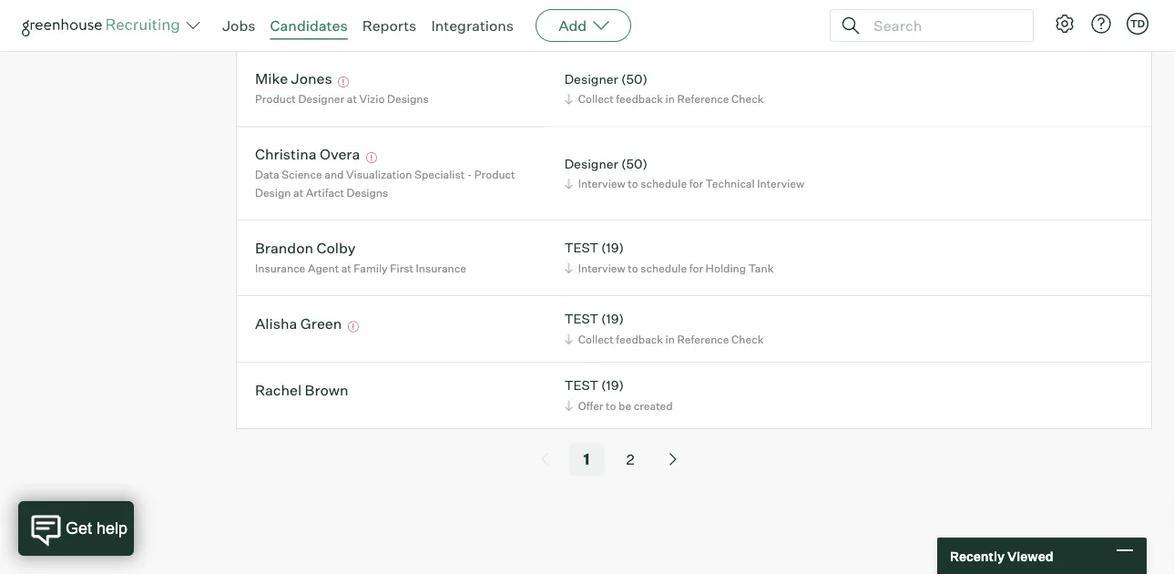 Task type: describe. For each thing, give the bounding box(es) containing it.
2 link
[[612, 443, 649, 476]]

schedule for (19)
[[641, 261, 687, 275]]

created inside test (19) offer to be created
[[634, 399, 673, 413]]

2 offer to be created link from the top
[[562, 397, 678, 414]]

at inside 'data science and visualization specialist - product design at artifact designs'
[[294, 186, 304, 199]]

in for (50)
[[666, 92, 675, 106]]

designer (50) interview to schedule for technical interview
[[565, 155, 805, 190]]

1 be from the top
[[619, 17, 632, 30]]

collect for designer
[[578, 92, 614, 106]]

(19) for brandon colby
[[602, 240, 624, 256]]

candidates
[[270, 16, 348, 35]]

holding
[[706, 261, 746, 275]]

agent
[[308, 261, 339, 275]]

interview to schedule for holding tank link
[[562, 259, 779, 277]]

to for designer (50) interview to schedule for technical interview
[[628, 177, 639, 190]]

interview for (50)
[[578, 177, 626, 190]]

to right add
[[606, 17, 616, 30]]

schedule for (50)
[[641, 177, 687, 190]]

alisha green link
[[255, 314, 342, 335]]

1 offer from the top
[[578, 17, 604, 30]]

mike jones
[[255, 69, 332, 88]]

check for (19)
[[732, 332, 764, 346]]

microsoft
[[419, 17, 468, 30]]

specialist
[[415, 168, 465, 181]]

mike
[[255, 69, 288, 88]]

to for test (19) offer to be created
[[606, 399, 616, 413]]

vizio
[[359, 92, 385, 106]]

designer (50) collect feedback in reference check
[[565, 71, 764, 106]]

christina overa
[[255, 145, 360, 163]]

check for (50)
[[732, 92, 764, 106]]

(19) for alisha green
[[602, 311, 624, 327]]

brandon colby insurance agent at family first insurance
[[255, 238, 466, 275]]

brown
[[305, 381, 349, 399]]

Search text field
[[869, 12, 1017, 39]]

configure image
[[1054, 13, 1076, 35]]

td button
[[1124, 9, 1153, 38]]

alisha green
[[255, 314, 342, 332]]

overa
[[320, 145, 360, 163]]

christina overa link
[[255, 145, 360, 166]]

design
[[255, 186, 291, 199]]

offer to be created
[[578, 17, 673, 30]]

for for (50)
[[690, 177, 704, 190]]

product designer at vizio designs
[[255, 92, 429, 106]]

designer inside designer (50) interview to schedule for technical interview
[[565, 155, 619, 171]]

at left microsoft
[[407, 17, 417, 30]]

add
[[559, 16, 587, 35]]

artifact
[[306, 186, 344, 199]]

visualization
[[346, 168, 412, 181]]

offer inside test (19) offer to be created
[[578, 399, 604, 413]]

test (19) interview to schedule for holding tank
[[565, 240, 774, 275]]

recently viewed
[[951, 548, 1054, 564]]

1
[[584, 450, 590, 468]]

mike jones has been in reference check for more than 10 days image
[[336, 77, 352, 88]]

-
[[467, 168, 472, 181]]

page 1 element
[[569, 443, 605, 476]]

accessibility
[[291, 17, 356, 30]]

family
[[354, 261, 388, 275]]

interview for (19)
[[578, 261, 626, 275]]

recently
[[951, 548, 1005, 564]]

to for test (19) interview to schedule for holding tank
[[628, 261, 639, 275]]

reference for (19)
[[678, 332, 730, 346]]



Task type: vqa. For each thing, say whether or not it's contained in the screenshot.
Viewed at the right bottom of page
yes



Task type: locate. For each thing, give the bounding box(es) containing it.
technical
[[706, 177, 755, 190]]

jones
[[291, 69, 332, 88]]

created up designer (50) collect feedback in reference check
[[634, 17, 673, 30]]

test (19) collect feedback in reference check
[[565, 311, 764, 346]]

insurance down brandon
[[255, 261, 306, 275]]

christina
[[255, 145, 317, 163]]

2 created from the top
[[634, 399, 673, 413]]

candidates link
[[270, 16, 348, 35]]

(19) inside test (19) offer to be created
[[602, 377, 624, 393]]

1 vertical spatial offer
[[578, 399, 604, 413]]

1 vertical spatial feedback
[[616, 332, 663, 346]]

collect for test
[[578, 332, 614, 346]]

insurance right first
[[416, 261, 466, 275]]

collect feedback in reference check link down interview to schedule for holding tank link
[[562, 330, 769, 348]]

collect up test (19) offer to be created
[[578, 332, 614, 346]]

for
[[690, 177, 704, 190], [690, 261, 704, 275]]

1 vertical spatial offer to be created link
[[562, 397, 678, 414]]

2 vertical spatial test
[[565, 377, 599, 393]]

integrations link
[[431, 16, 514, 35]]

rachel
[[255, 381, 302, 399]]

1 in from the top
[[666, 92, 675, 106]]

1 vertical spatial for
[[690, 261, 704, 275]]

0 vertical spatial schedule
[[641, 177, 687, 190]]

interview
[[578, 177, 626, 190], [758, 177, 805, 190], [578, 261, 626, 275]]

(50) for overa
[[621, 155, 648, 171]]

check up "technical"
[[732, 92, 764, 106]]

collect feedback in reference check link up designer (50) interview to schedule for technical interview
[[562, 90, 769, 108]]

1 collect from the top
[[578, 92, 614, 106]]

feedback for (50)
[[616, 92, 663, 106]]

(50)
[[621, 71, 648, 87], [621, 155, 648, 171]]

feedback up test (19) offer to be created
[[616, 332, 663, 346]]

test (19) offer to be created
[[565, 377, 673, 413]]

2 be from the top
[[619, 399, 632, 413]]

0 vertical spatial in
[[666, 92, 675, 106]]

(19)
[[602, 240, 624, 256], [602, 311, 624, 327], [602, 377, 624, 393]]

0 vertical spatial collect feedback in reference check link
[[562, 90, 769, 108]]

interview inside "test (19) interview to schedule for holding tank"
[[578, 261, 626, 275]]

pagination navigation
[[22, 443, 1175, 476]]

designer inside designer (50) collect feedback in reference check
[[565, 71, 619, 87]]

to
[[606, 17, 616, 30], [628, 177, 639, 190], [628, 261, 639, 275], [606, 399, 616, 413]]

collect feedback in reference check link for (50)
[[562, 90, 769, 108]]

1 vertical spatial collect
[[578, 332, 614, 346]]

schedule left "technical"
[[641, 177, 687, 190]]

viewed
[[1008, 548, 1054, 564]]

tank
[[749, 261, 774, 275]]

0 vertical spatial (19)
[[602, 240, 624, 256]]

brandon colby link
[[255, 238, 356, 259]]

at down the science on the top left
[[294, 186, 304, 199]]

2 vertical spatial (19)
[[602, 377, 624, 393]]

to up test (19) collect feedback in reference check
[[628, 261, 639, 275]]

(50) down offer to be created
[[621, 71, 648, 87]]

2 for from the top
[[690, 261, 704, 275]]

data science and visualization specialist - product design at artifact designs
[[255, 168, 515, 199]]

test inside "test (19) interview to schedule for holding tank"
[[565, 240, 599, 256]]

greenhouse recruiting image
[[22, 15, 186, 36]]

interview to schedule for technical interview link
[[562, 175, 809, 192]]

0 vertical spatial test
[[565, 240, 599, 256]]

check down tank
[[732, 332, 764, 346]]

1 horizontal spatial insurance
[[416, 261, 466, 275]]

for left "technical"
[[690, 177, 704, 190]]

to inside designer (50) interview to schedule for technical interview
[[628, 177, 639, 190]]

1 test from the top
[[565, 240, 599, 256]]

2 (50) from the top
[[621, 155, 648, 171]]

offer
[[578, 17, 604, 30], [578, 399, 604, 413]]

feedback down offer to be created
[[616, 92, 663, 106]]

add button
[[536, 9, 632, 42]]

schedule up test (19) collect feedback in reference check
[[641, 261, 687, 275]]

designs right vizio
[[387, 92, 429, 106]]

1 vertical spatial schedule
[[641, 261, 687, 275]]

test up interview to schedule for holding tank link
[[565, 240, 599, 256]]

1 vertical spatial be
[[619, 399, 632, 413]]

in inside test (19) collect feedback in reference check
[[666, 332, 675, 346]]

check inside designer (50) collect feedback in reference check
[[732, 92, 764, 106]]

1 feedback from the top
[[616, 92, 663, 106]]

product down mike
[[255, 92, 296, 106]]

1 offer to be created link from the top
[[562, 15, 678, 32]]

0 vertical spatial (50)
[[621, 71, 648, 87]]

jobs
[[222, 16, 256, 35]]

senior
[[255, 17, 288, 30]]

reference down holding
[[678, 332, 730, 346]]

0 vertical spatial offer to be created link
[[562, 15, 678, 32]]

be up 2
[[619, 399, 632, 413]]

to inside test (19) offer to be created
[[606, 399, 616, 413]]

feedback for (19)
[[616, 332, 663, 346]]

reference for (50)
[[678, 92, 730, 106]]

for inside designer (50) interview to schedule for technical interview
[[690, 177, 704, 190]]

0 vertical spatial check
[[732, 92, 764, 106]]

designs down visualization
[[347, 186, 388, 199]]

(50) inside designer (50) collect feedback in reference check
[[621, 71, 648, 87]]

1 vertical spatial (50)
[[621, 155, 648, 171]]

reports link
[[362, 16, 417, 35]]

for for (19)
[[690, 261, 704, 275]]

0 vertical spatial feedback
[[616, 92, 663, 106]]

reports
[[362, 16, 417, 35]]

in
[[666, 92, 675, 106], [666, 332, 675, 346]]

designs inside 'data science and visualization specialist - product design at artifact designs'
[[347, 186, 388, 199]]

1 for from the top
[[690, 177, 704, 190]]

in up designer (50) interview to schedule for technical interview
[[666, 92, 675, 106]]

in for (19)
[[666, 332, 675, 346]]

2 collect feedback in reference check link from the top
[[562, 330, 769, 348]]

mike jones link
[[255, 69, 332, 90]]

1 vertical spatial check
[[732, 332, 764, 346]]

(19) up pagination navigation
[[602, 377, 624, 393]]

schedule inside "test (19) interview to schedule for holding tank"
[[641, 261, 687, 275]]

green
[[301, 314, 342, 332]]

reference
[[678, 92, 730, 106], [678, 332, 730, 346]]

1 vertical spatial in
[[666, 332, 675, 346]]

reference inside designer (50) collect feedback in reference check
[[678, 92, 730, 106]]

be inside test (19) offer to be created
[[619, 399, 632, 413]]

brandon
[[255, 238, 314, 257]]

test up test (19) offer to be created
[[565, 311, 599, 327]]

product
[[255, 92, 296, 106], [475, 168, 515, 181]]

rachel brown
[[255, 381, 349, 399]]

1 vertical spatial created
[[634, 399, 673, 413]]

collect inside test (19) collect feedback in reference check
[[578, 332, 614, 346]]

0 vertical spatial for
[[690, 177, 704, 190]]

3 (19) from the top
[[602, 377, 624, 393]]

0 horizontal spatial insurance
[[255, 261, 306, 275]]

2 schedule from the top
[[641, 261, 687, 275]]

in down interview to schedule for holding tank link
[[666, 332, 675, 346]]

and
[[325, 168, 344, 181]]

reference up designer (50) interview to schedule for technical interview
[[678, 92, 730, 106]]

3 test from the top
[[565, 377, 599, 393]]

0 vertical spatial reference
[[678, 92, 730, 106]]

1 horizontal spatial product
[[475, 168, 515, 181]]

2 insurance from the left
[[416, 261, 466, 275]]

alisha green has been in reference check for more than 10 days image
[[345, 321, 362, 332]]

science
[[282, 168, 322, 181]]

(50) inside designer (50) interview to schedule for technical interview
[[621, 155, 648, 171]]

at inside brandon colby insurance agent at family first insurance
[[341, 261, 352, 275]]

2 in from the top
[[666, 332, 675, 346]]

2 test from the top
[[565, 311, 599, 327]]

1 created from the top
[[634, 17, 673, 30]]

0 vertical spatial offer
[[578, 17, 604, 30]]

2 reference from the top
[[678, 332, 730, 346]]

collect feedback in reference check link
[[562, 90, 769, 108], [562, 330, 769, 348]]

(19) up interview to schedule for holding tank link
[[602, 240, 624, 256]]

1 collect feedback in reference check link from the top
[[562, 90, 769, 108]]

2 offer from the top
[[578, 399, 604, 413]]

product right '-'
[[475, 168, 515, 181]]

1 schedule from the top
[[641, 177, 687, 190]]

created up 2
[[634, 399, 673, 413]]

designer
[[358, 17, 404, 30], [565, 71, 619, 87], [298, 92, 345, 106], [565, 155, 619, 171]]

feedback
[[616, 92, 663, 106], [616, 332, 663, 346]]

2 (19) from the top
[[602, 311, 624, 327]]

collect down add popup button
[[578, 92, 614, 106]]

designs
[[387, 92, 429, 106], [347, 186, 388, 199]]

created
[[634, 17, 673, 30], [634, 399, 673, 413]]

check inside test (19) collect feedback in reference check
[[732, 332, 764, 346]]

1 (50) from the top
[[621, 71, 648, 87]]

(19) inside test (19) collect feedback in reference check
[[602, 311, 624, 327]]

test for alisha green
[[565, 311, 599, 327]]

to inside "test (19) interview to schedule for holding tank"
[[628, 261, 639, 275]]

0 vertical spatial created
[[634, 17, 673, 30]]

2 check from the top
[[732, 332, 764, 346]]

at
[[407, 17, 417, 30], [347, 92, 357, 106], [294, 186, 304, 199], [341, 261, 352, 275]]

2 collect from the top
[[578, 332, 614, 346]]

(50) for jones
[[621, 71, 648, 87]]

test inside test (19) collect feedback in reference check
[[565, 311, 599, 327]]

integrations
[[431, 16, 514, 35]]

be
[[619, 17, 632, 30], [619, 399, 632, 413]]

rachel brown link
[[255, 381, 349, 402]]

product inside 'data science and visualization specialist - product design at artifact designs'
[[475, 168, 515, 181]]

offer to be created link up designer (50) collect feedback in reference check
[[562, 15, 678, 32]]

alisha
[[255, 314, 297, 332]]

1 vertical spatial designs
[[347, 186, 388, 199]]

2 feedback from the top
[[616, 332, 663, 346]]

schedule inside designer (50) interview to schedule for technical interview
[[641, 177, 687, 190]]

collect
[[578, 92, 614, 106], [578, 332, 614, 346]]

test
[[565, 240, 599, 256], [565, 311, 599, 327], [565, 377, 599, 393]]

at down "mike jones has been in reference check for more than 10 days" icon at the left top
[[347, 92, 357, 106]]

check
[[732, 92, 764, 106], [732, 332, 764, 346]]

jobs link
[[222, 16, 256, 35]]

offer to be created link up 2
[[562, 397, 678, 414]]

td button
[[1127, 13, 1149, 35]]

for inside "test (19) interview to schedule for holding tank"
[[690, 261, 704, 275]]

2
[[626, 450, 635, 468]]

1 vertical spatial test
[[565, 311, 599, 327]]

in inside designer (50) collect feedback in reference check
[[666, 92, 675, 106]]

be right add
[[619, 17, 632, 30]]

first
[[390, 261, 414, 275]]

1 vertical spatial product
[[475, 168, 515, 181]]

1 check from the top
[[732, 92, 764, 106]]

test up 1
[[565, 377, 599, 393]]

collect feedback in reference check link for (19)
[[562, 330, 769, 348]]

collect inside designer (50) collect feedback in reference check
[[578, 92, 614, 106]]

test inside test (19) offer to be created
[[565, 377, 599, 393]]

1 vertical spatial reference
[[678, 332, 730, 346]]

at down colby at the top left
[[341, 261, 352, 275]]

(19) up test (19) offer to be created
[[602, 311, 624, 327]]

insurance
[[255, 261, 306, 275], [416, 261, 466, 275]]

1 vertical spatial (19)
[[602, 311, 624, 327]]

to up pagination navigation
[[606, 399, 616, 413]]

test for brandon colby
[[565, 240, 599, 256]]

schedule
[[641, 177, 687, 190], [641, 261, 687, 275]]

feedback inside test (19) collect feedback in reference check
[[616, 332, 663, 346]]

christina overa has been in technical interview for more than 14 days image
[[363, 152, 380, 163]]

(19) inside "test (19) interview to schedule for holding tank"
[[602, 240, 624, 256]]

0 horizontal spatial product
[[255, 92, 296, 106]]

0 vertical spatial collect
[[578, 92, 614, 106]]

to up "test (19) interview to schedule for holding tank"
[[628, 177, 639, 190]]

0 vertical spatial be
[[619, 17, 632, 30]]

1 (19) from the top
[[602, 240, 624, 256]]

0 vertical spatial product
[[255, 92, 296, 106]]

for left holding
[[690, 261, 704, 275]]

feedback inside designer (50) collect feedback in reference check
[[616, 92, 663, 106]]

1 reference from the top
[[678, 92, 730, 106]]

senior accessibility designer at microsoft
[[255, 17, 468, 30]]

(50) up interview to schedule for technical interview link
[[621, 155, 648, 171]]

colby
[[317, 238, 356, 257]]

td
[[1131, 17, 1146, 30]]

offer to be created link
[[562, 15, 678, 32], [562, 397, 678, 414]]

0 vertical spatial designs
[[387, 92, 429, 106]]

1 vertical spatial collect feedback in reference check link
[[562, 330, 769, 348]]

reference inside test (19) collect feedback in reference check
[[678, 332, 730, 346]]

1 insurance from the left
[[255, 261, 306, 275]]

data
[[255, 168, 279, 181]]



